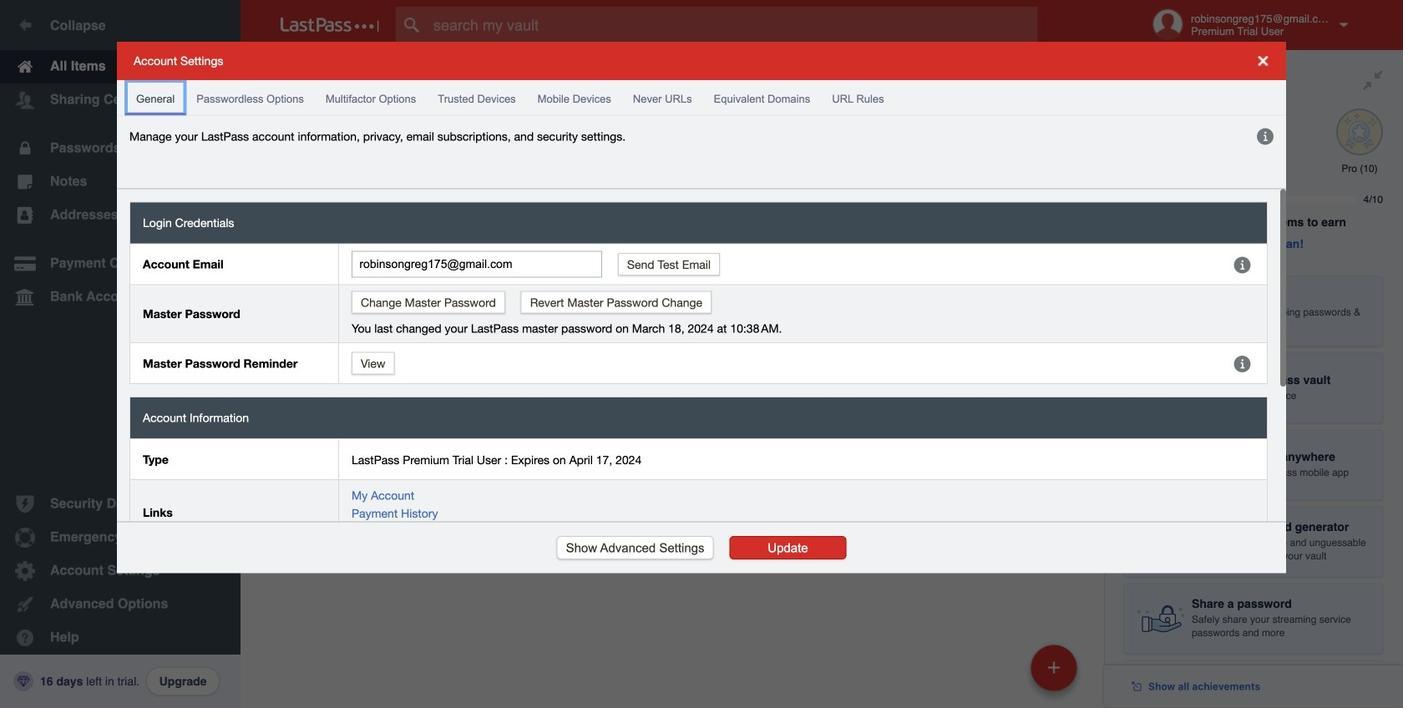 Task type: describe. For each thing, give the bounding box(es) containing it.
new item navigation
[[1025, 640, 1087, 708]]

Search search field
[[396, 7, 1063, 43]]

search my vault text field
[[396, 7, 1063, 43]]

main navigation navigation
[[0, 0, 241, 708]]

vault options navigation
[[241, 50, 1104, 100]]

lastpass image
[[281, 18, 379, 33]]



Task type: locate. For each thing, give the bounding box(es) containing it.
new item image
[[1048, 662, 1060, 674]]



